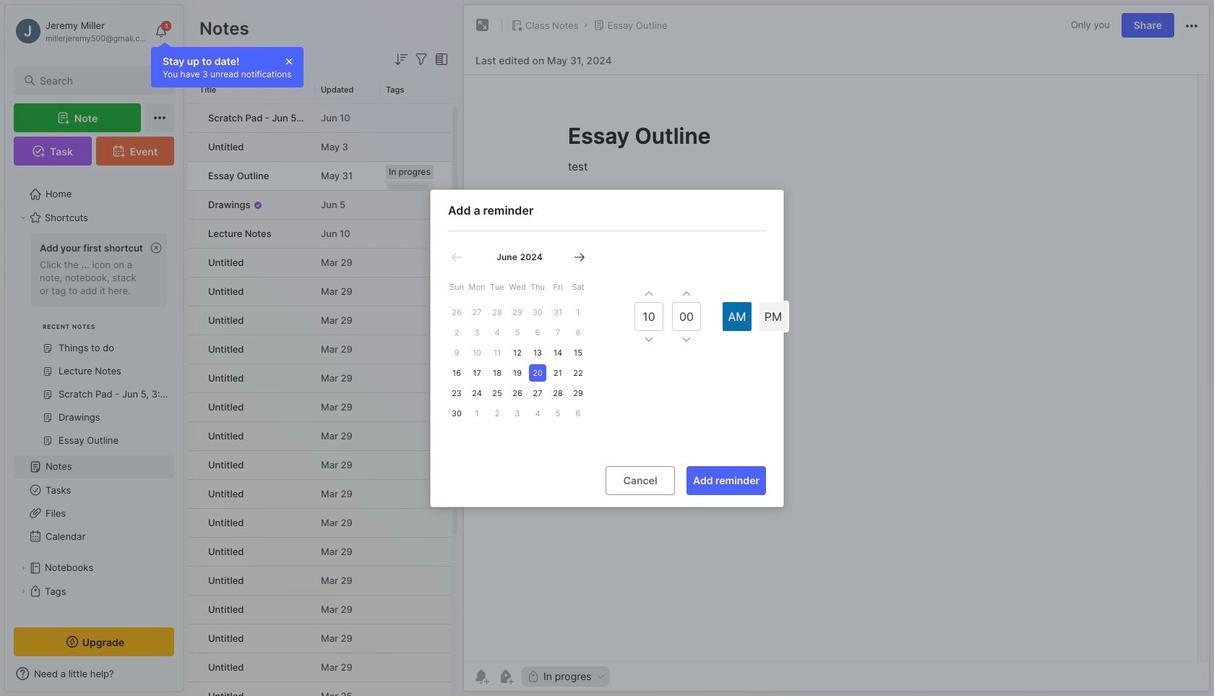 Task type: vqa. For each thing, say whether or not it's contained in the screenshot.
tree
yes



Task type: describe. For each thing, give the bounding box(es) containing it.
add a reminder image
[[473, 668, 490, 685]]

Search text field
[[40, 74, 161, 87]]

Select hour number field
[[635, 302, 664, 331]]

Select minute number field
[[672, 302, 701, 331]]

June field
[[494, 251, 517, 263]]

main element
[[0, 0, 188, 696]]

expand tags image
[[19, 587, 27, 596]]

note window element
[[463, 4, 1210, 692]]



Task type: locate. For each thing, give the bounding box(es) containing it.
None search field
[[40, 72, 161, 89]]

group inside main element
[[14, 229, 174, 461]]

tree
[[5, 174, 183, 658]]

Note Editor text field
[[464, 74, 1210, 662]]

add tag image
[[497, 668, 515, 685]]

tree inside main element
[[5, 174, 183, 658]]

row group
[[188, 104, 451, 696]]

2024 field
[[517, 251, 543, 263]]

expand note image
[[474, 17, 492, 34]]

group
[[14, 229, 174, 461]]

tooltip
[[151, 42, 303, 87]]

none search field inside main element
[[40, 72, 161, 89]]

expand notebooks image
[[19, 564, 27, 573]]



